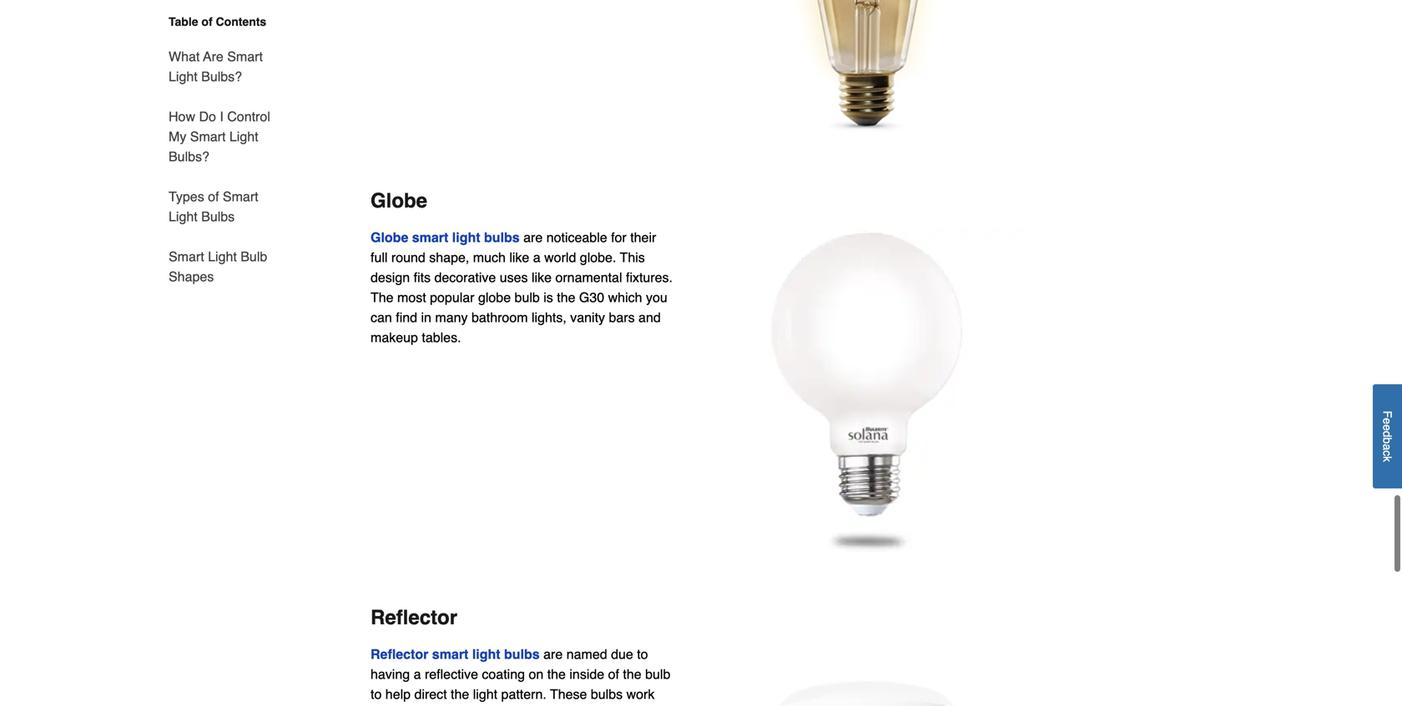 Task type: describe. For each thing, give the bounding box(es) containing it.
a solana globe style smart light bulb. image
[[701, 228, 1032, 559]]

smart for globe
[[412, 230, 448, 246]]

bulbs for globe
[[484, 230, 520, 246]]

ornamental
[[555, 270, 622, 286]]

vanity
[[570, 310, 605, 326]]

0 vertical spatial like
[[509, 250, 529, 266]]

in
[[421, 310, 431, 326]]

globe for globe
[[371, 190, 427, 213]]

types
[[169, 189, 204, 204]]

k
[[1381, 457, 1394, 463]]

of inside are named due to having a reflective coating on the inside of the bulb to help direct the light pattern. these bulbs wo
[[608, 667, 619, 683]]

f e e d b a c k button
[[1373, 385, 1402, 489]]

table of contents
[[169, 15, 266, 28]]

smart inside smart light bulb shapes
[[169, 249, 204, 265]]

this
[[620, 250, 645, 266]]

popular
[[430, 290, 474, 306]]

tables.
[[422, 330, 461, 346]]

f
[[1381, 411, 1394, 419]]

what are smart light bulbs?
[[169, 49, 263, 84]]

do
[[199, 109, 216, 124]]

help
[[385, 687, 411, 703]]

noticeable
[[546, 230, 607, 246]]

table of contents element
[[149, 13, 274, 287]]

the inside "are noticeable for their full round shape, much like a world globe. this design fits decorative uses like ornamental fixtures. the most popular globe bulb is the g30 which you can find in many bathroom lights, vanity bars and makeup tables."
[[557, 290, 575, 306]]

lights,
[[532, 310, 567, 326]]

smart light bulb shapes link
[[169, 237, 274, 287]]

1 horizontal spatial to
[[637, 647, 648, 663]]

bathroom
[[472, 310, 528, 326]]

is
[[544, 290, 553, 306]]

world
[[544, 250, 576, 266]]

types of smart light bulbs
[[169, 189, 258, 225]]

which
[[608, 290, 642, 306]]

light inside types of smart light bulbs
[[169, 209, 198, 225]]

bulb
[[241, 249, 267, 265]]

the down due
[[623, 667, 642, 683]]

smart light bulb shapes
[[169, 249, 267, 285]]

how do i control my smart light bulbs?
[[169, 109, 270, 164]]

the
[[371, 290, 394, 306]]

direct
[[414, 687, 447, 703]]

makeup
[[371, 330, 418, 346]]

uses
[[500, 270, 528, 286]]

much
[[473, 250, 506, 266]]

1 e from the top
[[1381, 419, 1394, 425]]

light inside what are smart light bulbs?
[[169, 69, 198, 84]]

an edison style smart light bulb. image
[[701, 0, 1032, 141]]

are for globe
[[523, 230, 543, 246]]

can
[[371, 310, 392, 326]]

fits
[[414, 270, 431, 286]]

reflector for reflector smart light bulbs
[[371, 647, 428, 663]]

bulbs
[[201, 209, 235, 225]]

d
[[1381, 432, 1394, 438]]

f e e d b a c k
[[1381, 411, 1394, 463]]

a inside "are noticeable for their full round shape, much like a world globe. this design fits decorative uses like ornamental fixtures. the most popular globe bulb is the g30 which you can find in many bathroom lights, vanity bars and makeup tables."
[[533, 250, 541, 266]]

inside
[[570, 667, 604, 683]]

reflector smart light bulbs link
[[371, 647, 540, 663]]

most
[[397, 290, 426, 306]]

their
[[630, 230, 656, 246]]

reflector smart light bulbs
[[371, 647, 540, 663]]

light for globe
[[452, 230, 480, 246]]

decorative
[[434, 270, 496, 286]]

globe
[[478, 290, 511, 306]]

g30
[[579, 290, 604, 306]]

these
[[550, 687, 587, 703]]

on
[[529, 667, 544, 683]]

bulbs? inside how do i control my smart light bulbs?
[[169, 149, 209, 164]]

named
[[566, 647, 607, 663]]

bulbs? inside what are smart light bulbs?
[[201, 69, 242, 84]]

of for table
[[201, 15, 213, 28]]

light for reflector
[[472, 647, 500, 663]]

2 e from the top
[[1381, 425, 1394, 432]]

a for f e e d b a c k
[[1381, 445, 1394, 451]]

having
[[371, 667, 410, 683]]

bulb inside "are noticeable for their full round shape, much like a world globe. this design fits decorative uses like ornamental fixtures. the most popular globe bulb is the g30 which you can find in many bathroom lights, vanity bars and makeup tables."
[[515, 290, 540, 306]]



Task type: locate. For each thing, give the bounding box(es) containing it.
my
[[169, 129, 186, 144]]

bulbs?
[[201, 69, 242, 84], [169, 149, 209, 164]]

bulbs? down are
[[201, 69, 242, 84]]

1 horizontal spatial like
[[532, 270, 552, 286]]

reflective
[[425, 667, 478, 683]]

light down coating
[[473, 687, 498, 703]]

smart inside types of smart light bulbs
[[223, 189, 258, 204]]

to
[[637, 647, 648, 663], [371, 687, 382, 703]]

are up the on
[[543, 647, 563, 663]]

0 vertical spatial bulb
[[515, 290, 540, 306]]

shape,
[[429, 250, 469, 266]]

0 horizontal spatial are
[[523, 230, 543, 246]]

bulbs for reflector
[[504, 647, 540, 663]]

globe for globe smart light bulbs
[[371, 230, 408, 246]]

e up d
[[1381, 419, 1394, 425]]

you
[[646, 290, 668, 306]]

bulbs up the on
[[504, 647, 540, 663]]

are
[[203, 49, 224, 64]]

the down reflective
[[451, 687, 469, 703]]

are noticeable for their full round shape, much like a world globe. this design fits decorative uses like ornamental fixtures. the most popular globe bulb is the g30 which you can find in many bathroom lights, vanity bars and makeup tables.
[[371, 230, 673, 346]]

0 vertical spatial to
[[637, 647, 648, 663]]

i
[[220, 109, 224, 124]]

smart down do
[[190, 129, 226, 144]]

the right is
[[557, 290, 575, 306]]

light up coating
[[472, 647, 500, 663]]

light down types
[[169, 209, 198, 225]]

bulb left is
[[515, 290, 540, 306]]

0 vertical spatial of
[[201, 15, 213, 28]]

control
[[227, 109, 270, 124]]

reflector for reflector
[[371, 607, 457, 630]]

light down the "what"
[[169, 69, 198, 84]]

find
[[396, 310, 417, 326]]

smart up shape, on the top of page
[[412, 230, 448, 246]]

0 vertical spatial smart
[[412, 230, 448, 246]]

globe smart light bulbs
[[371, 230, 520, 246]]

are
[[523, 230, 543, 246], [543, 647, 563, 663]]

globe up full
[[371, 230, 408, 246]]

2 vertical spatial a
[[414, 667, 421, 683]]

1 vertical spatial are
[[543, 647, 563, 663]]

2 horizontal spatial a
[[1381, 445, 1394, 451]]

0 vertical spatial bulbs?
[[201, 69, 242, 84]]

of inside types of smart light bulbs
[[208, 189, 219, 204]]

0 horizontal spatial like
[[509, 250, 529, 266]]

0 vertical spatial globe
[[371, 190, 427, 213]]

bulb right inside
[[645, 667, 671, 683]]

how
[[169, 109, 195, 124]]

e up b
[[1381, 425, 1394, 432]]

a up the direct in the bottom left of the page
[[414, 667, 421, 683]]

globe.
[[580, 250, 616, 266]]

1 vertical spatial globe
[[371, 230, 408, 246]]

coating
[[482, 667, 525, 683]]

bulbs inside are named due to having a reflective coating on the inside of the bulb to help direct the light pattern. these bulbs wo
[[591, 687, 623, 703]]

are left the noticeable
[[523, 230, 543, 246]]

1 horizontal spatial bulb
[[645, 667, 671, 683]]

1 reflector from the top
[[371, 607, 457, 630]]

what are smart light bulbs? link
[[169, 37, 274, 97]]

1 vertical spatial bulbs?
[[169, 149, 209, 164]]

pattern.
[[501, 687, 547, 703]]

light left bulb at the top
[[208, 249, 237, 265]]

light inside how do i control my smart light bulbs?
[[229, 129, 258, 144]]

table
[[169, 15, 198, 28]]

smart up reflective
[[432, 647, 469, 663]]

of for types
[[208, 189, 219, 204]]

a inside are named due to having a reflective coating on the inside of the bulb to help direct the light pattern. these bulbs wo
[[414, 667, 421, 683]]

light up shape, on the top of page
[[452, 230, 480, 246]]

1 vertical spatial like
[[532, 270, 552, 286]]

bulbs? down my
[[169, 149, 209, 164]]

bulbs
[[484, 230, 520, 246], [504, 647, 540, 663], [591, 687, 623, 703]]

to right due
[[637, 647, 648, 663]]

1 vertical spatial to
[[371, 687, 382, 703]]

light down control
[[229, 129, 258, 144]]

e
[[1381, 419, 1394, 425], [1381, 425, 1394, 432]]

shapes
[[169, 269, 214, 285]]

0 horizontal spatial to
[[371, 687, 382, 703]]

0 vertical spatial bulbs
[[484, 230, 520, 246]]

the
[[557, 290, 575, 306], [547, 667, 566, 683], [623, 667, 642, 683], [451, 687, 469, 703]]

a
[[533, 250, 541, 266], [1381, 445, 1394, 451], [414, 667, 421, 683]]

bulb
[[515, 290, 540, 306], [645, 667, 671, 683]]

are named due to having a reflective coating on the inside of the bulb to help direct the light pattern. these bulbs wo
[[371, 647, 671, 707]]

smart
[[227, 49, 263, 64], [190, 129, 226, 144], [223, 189, 258, 204], [169, 249, 204, 265]]

0 vertical spatial are
[[523, 230, 543, 246]]

of right table at top
[[201, 15, 213, 28]]

globe
[[371, 190, 427, 213], [371, 230, 408, 246]]

bulbs down inside
[[591, 687, 623, 703]]

smart up bulbs
[[223, 189, 258, 204]]

2 vertical spatial of
[[608, 667, 619, 683]]

like up is
[[532, 270, 552, 286]]

b
[[1381, 438, 1394, 445]]

reflector
[[371, 607, 457, 630], [371, 647, 428, 663]]

bulb inside are named due to having a reflective coating on the inside of the bulb to help direct the light pattern. these bulbs wo
[[645, 667, 671, 683]]

like up uses
[[509, 250, 529, 266]]

globe up round
[[371, 190, 427, 213]]

for
[[611, 230, 627, 246]]

1 vertical spatial a
[[1381, 445, 1394, 451]]

light inside smart light bulb shapes
[[208, 249, 237, 265]]

a inside f e e d b a c k button
[[1381, 445, 1394, 451]]

1 vertical spatial bulb
[[645, 667, 671, 683]]

0 vertical spatial a
[[533, 250, 541, 266]]

of up bulbs
[[208, 189, 219, 204]]

due
[[611, 647, 633, 663]]

1 vertical spatial reflector
[[371, 647, 428, 663]]

to left the help
[[371, 687, 382, 703]]

2 globe from the top
[[371, 230, 408, 246]]

0 horizontal spatial a
[[414, 667, 421, 683]]

smart for reflector
[[432, 647, 469, 663]]

smart
[[412, 230, 448, 246], [432, 647, 469, 663]]

a left world
[[533, 250, 541, 266]]

bars
[[609, 310, 635, 326]]

of
[[201, 15, 213, 28], [208, 189, 219, 204], [608, 667, 619, 683]]

1 vertical spatial smart
[[432, 647, 469, 663]]

the right the on
[[547, 667, 566, 683]]

smart inside what are smart light bulbs?
[[227, 49, 263, 64]]

smart up shapes
[[169, 249, 204, 265]]

round
[[391, 250, 426, 266]]

light inside are named due to having a reflective coating on the inside of the bulb to help direct the light pattern. these bulbs wo
[[473, 687, 498, 703]]

reflector up the having
[[371, 647, 428, 663]]

1 horizontal spatial a
[[533, 250, 541, 266]]

how do i control my smart light bulbs? link
[[169, 97, 274, 177]]

design
[[371, 270, 410, 286]]

globe smart light bulbs link
[[371, 230, 520, 246]]

smart right are
[[227, 49, 263, 64]]

many
[[435, 310, 468, 326]]

1 vertical spatial light
[[472, 647, 500, 663]]

1 vertical spatial of
[[208, 189, 219, 204]]

contents
[[216, 15, 266, 28]]

reflector up reflector smart light bulbs on the bottom left
[[371, 607, 457, 630]]

what
[[169, 49, 200, 64]]

are inside are named due to having a reflective coating on the inside of the bulb to help direct the light pattern. these bulbs wo
[[543, 647, 563, 663]]

2 vertical spatial bulbs
[[591, 687, 623, 703]]

1 vertical spatial bulbs
[[504, 647, 540, 663]]

of down due
[[608, 667, 619, 683]]

are for reflector
[[543, 647, 563, 663]]

c
[[1381, 451, 1394, 457]]

are inside "are noticeable for their full round shape, much like a world globe. this design fits decorative uses like ornamental fixtures. the most popular globe bulb is the g30 which you can find in many bathroom lights, vanity bars and makeup tables."
[[523, 230, 543, 246]]

light
[[169, 69, 198, 84], [229, 129, 258, 144], [169, 209, 198, 225], [208, 249, 237, 265]]

0 vertical spatial reflector
[[371, 607, 457, 630]]

smart inside how do i control my smart light bulbs?
[[190, 129, 226, 144]]

a up k
[[1381, 445, 1394, 451]]

1 globe from the top
[[371, 190, 427, 213]]

2 reflector from the top
[[371, 647, 428, 663]]

2 vertical spatial light
[[473, 687, 498, 703]]

0 vertical spatial light
[[452, 230, 480, 246]]

bulbs up much
[[484, 230, 520, 246]]

fixtures.
[[626, 270, 673, 286]]

1 horizontal spatial are
[[543, 647, 563, 663]]

0 horizontal spatial bulb
[[515, 290, 540, 306]]

a phillips reflector style smart light bulb. image
[[701, 645, 1032, 707]]

like
[[509, 250, 529, 266], [532, 270, 552, 286]]

types of smart light bulbs link
[[169, 177, 274, 237]]

and
[[639, 310, 661, 326]]

full
[[371, 250, 388, 266]]

light
[[452, 230, 480, 246], [472, 647, 500, 663], [473, 687, 498, 703]]

a for are named due to having a reflective coating on the inside of the bulb to help direct the light pattern. these bulbs wo
[[414, 667, 421, 683]]



Task type: vqa. For each thing, say whether or not it's contained in the screenshot.
'VINYL' in the by coretec floors lanier hickory 12-mil x 5-in w x 48-in l water resistant interlocking luxury vinyl plank flooring (18.35-sq ft/ carton)
no



